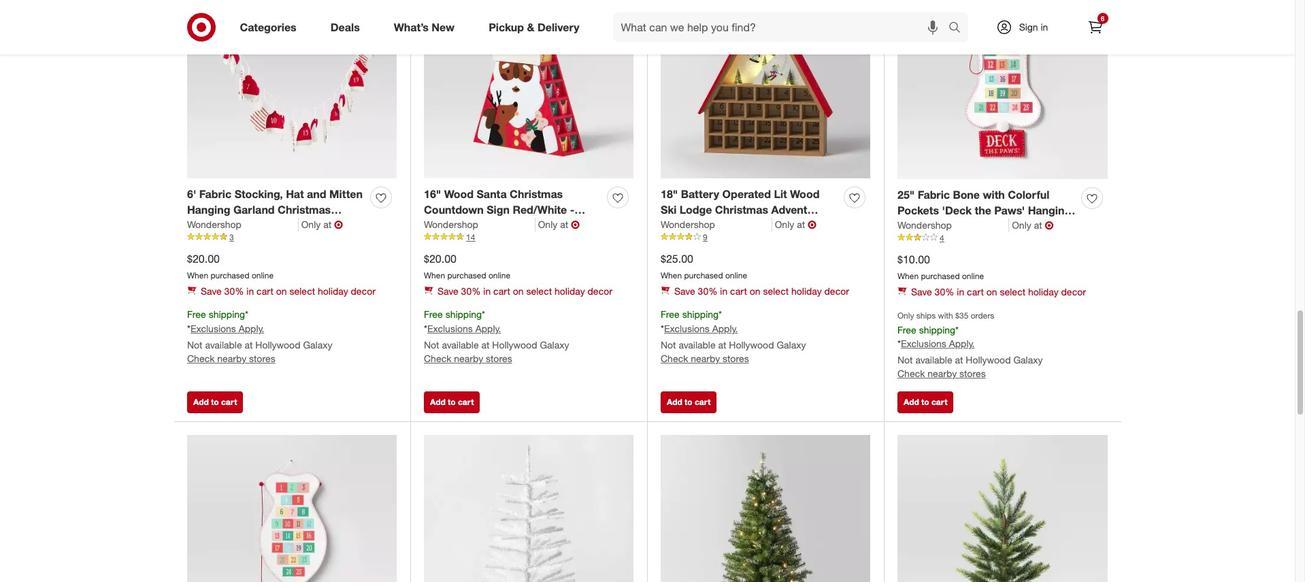 Task type: locate. For each thing, give the bounding box(es) containing it.
select down 4 link at the top right of the page
[[1001, 286, 1026, 298]]

0 horizontal spatial $20.00 when purchased online
[[187, 252, 274, 280]]

apply.
[[239, 323, 264, 334], [476, 323, 501, 334], [713, 323, 738, 334], [950, 338, 975, 350]]

holiday
[[318, 286, 348, 297], [555, 286, 585, 297], [792, 286, 822, 297], [1029, 286, 1059, 298]]

cart
[[257, 286, 274, 297], [494, 286, 511, 297], [731, 286, 748, 297], [968, 286, 985, 298], [221, 397, 237, 407], [458, 397, 474, 407], [695, 397, 711, 407], [932, 397, 948, 407]]

save 30% in cart on select holiday decor
[[201, 286, 376, 297], [438, 286, 613, 297], [675, 286, 850, 297], [912, 286, 1087, 298]]

1 vertical spatial sign
[[487, 203, 510, 216]]

purchased down '3' at the top
[[211, 270, 250, 280]]

0 horizontal spatial wood
[[444, 187, 474, 201]]

0 horizontal spatial red/white
[[276, 218, 331, 232]]

0 horizontal spatial with
[[939, 311, 954, 321]]

$20.00 when purchased online down '3' at the top
[[187, 252, 274, 280]]

shipping
[[209, 309, 245, 320], [446, 309, 482, 320], [683, 309, 719, 320], [920, 324, 956, 335]]

save 30% in cart on select holiday decor down 3 link
[[201, 286, 376, 297]]

deals
[[331, 20, 360, 34]]

16" wood santa christmas countdown sign red/white - wondershop™ image
[[424, 0, 634, 179], [424, 0, 634, 179]]

red/white down hat
[[276, 218, 331, 232]]

2 horizontal spatial free shipping * * exclusions apply. not available at hollywood galaxy check nearby stores
[[661, 309, 806, 364]]

sign down santa
[[487, 203, 510, 216]]

shipping for 18" battery operated lit wood ski lodge christmas advent calendar red/brown - wondershop™
[[683, 309, 719, 320]]

fabric inside 25" fabric bone with colorful pockets 'deck the paws' hanging christmas advent calendar white - wondershop™
[[918, 188, 951, 201]]

wondershop™
[[424, 218, 495, 232], [187, 234, 259, 247], [661, 234, 732, 247], [906, 235, 977, 248]]

online down 9 link
[[726, 270, 748, 280]]

wood inside the 16" wood santa christmas countdown sign red/white - wondershop™
[[444, 187, 474, 201]]

only up 14 link
[[538, 218, 558, 230]]

wondershop link
[[187, 218, 299, 231], [424, 218, 536, 231], [661, 218, 773, 231], [898, 218, 1010, 232]]

in for 16" wood santa christmas countdown sign red/white - wondershop™
[[484, 286, 491, 297]]

on up "orders"
[[987, 286, 998, 298]]

when
[[187, 270, 208, 280], [424, 270, 445, 280], [661, 270, 682, 280], [898, 271, 919, 281]]

3 add from the left
[[667, 397, 683, 407]]

check inside only ships with $35 orders free shipping * * exclusions apply. not available at hollywood galaxy check nearby stores
[[898, 368, 926, 379]]

3 add to cart button from the left
[[661, 391, 717, 413]]

save 30% in cart on select holiday decor for advent
[[675, 286, 850, 297]]

4 add to cart from the left
[[904, 397, 948, 407]]

only inside only ships with $35 orders free shipping * * exclusions apply. not available at hollywood galaxy check nearby stores
[[898, 311, 915, 321]]

1 add to cart button from the left
[[187, 391, 243, 413]]

hollywood for christmas
[[256, 339, 301, 351]]

free shipping * * exclusions apply. not available at hollywood galaxy check nearby stores
[[187, 309, 333, 364], [424, 309, 570, 364], [661, 309, 806, 364]]

exclusions
[[191, 323, 236, 334], [428, 323, 473, 334], [664, 323, 710, 334], [901, 338, 947, 350]]

add
[[193, 397, 209, 407], [430, 397, 446, 407], [667, 397, 683, 407], [904, 397, 920, 407]]

only at ¬
[[301, 218, 343, 231], [538, 218, 580, 231], [775, 218, 817, 231], [1013, 218, 1054, 232]]

pockets
[[898, 203, 940, 217]]

18" battery operated lit wood ski lodge christmas advent calendar red/brown - wondershop™
[[661, 187, 820, 247]]

christmas up 14 link
[[510, 187, 563, 201]]

wood up countdown
[[444, 187, 474, 201]]

wondershop for 6'
[[187, 218, 242, 230]]

1 free shipping * * exclusions apply. not available at hollywood galaxy check nearby stores from the left
[[187, 309, 333, 364]]

what's new
[[394, 20, 455, 34]]

only up 9 link
[[775, 218, 795, 230]]

save for 6' fabric stocking, hat and mitten hanging garland christmas advent calendar red/white - wondershop™
[[201, 286, 222, 297]]

exclusions for 16" wood santa christmas countdown sign red/white - wondershop™
[[428, 323, 473, 334]]

wondershop™ inside 25" fabric bone with colorful pockets 'deck the paws' hanging christmas advent calendar white - wondershop™
[[906, 235, 977, 248]]

wondershop link up 14
[[424, 218, 536, 231]]

$10.00
[[898, 252, 931, 266]]

9 link
[[661, 231, 871, 243]]

30% down '3' at the top
[[224, 286, 244, 297]]

1 horizontal spatial advent
[[772, 203, 808, 216]]

purchased for 18" battery operated lit wood ski lodge christmas advent calendar red/brown - wondershop™
[[685, 270, 723, 280]]

online up "orders"
[[963, 271, 985, 281]]

check
[[187, 353, 215, 364], [424, 353, 452, 364], [661, 353, 689, 364], [898, 368, 926, 379]]

to for 18" battery operated lit wood ski lodge christmas advent calendar red/brown - wondershop™
[[685, 397, 693, 407]]

purchased down $25.00
[[685, 270, 723, 280]]

purchased for 16" wood santa christmas countdown sign red/white - wondershop™
[[448, 270, 487, 280]]

red/white up 14 link
[[513, 203, 567, 216]]

1 to from the left
[[211, 397, 219, 407]]

1 add from the left
[[193, 397, 209, 407]]

$25.00
[[661, 252, 694, 265]]

$10.00 when purchased online
[[898, 252, 985, 281]]

stocking,
[[235, 187, 283, 201]]

1 horizontal spatial red/white
[[513, 203, 567, 216]]

25" fabric bone with colorful pockets 'deck the paws' hanging christmas advent calendar white - wondershop™ image
[[898, 0, 1108, 179], [898, 0, 1108, 179]]

0 horizontal spatial advent
[[187, 218, 223, 232]]

save 30% in cart on select holiday decor for paws'
[[912, 286, 1087, 298]]

wondershop down countdown
[[424, 218, 479, 230]]

add for 18" battery operated lit wood ski lodge christmas advent calendar red/brown - wondershop™
[[667, 397, 683, 407]]

on for paws'
[[987, 286, 998, 298]]

$20.00 down 6'
[[187, 252, 220, 265]]

available inside only ships with $35 orders free shipping * * exclusions apply. not available at hollywood galaxy check nearby stores
[[916, 354, 953, 366]]

1 horizontal spatial hanging
[[1029, 203, 1072, 217]]

on down 3 link
[[276, 286, 287, 297]]

$20.00 when purchased online for 16" wood santa christmas countdown sign red/white - wondershop™
[[424, 252, 511, 280]]

calendar down garland
[[226, 218, 273, 232]]

exclusions apply. link for 6' fabric stocking, hat and mitten hanging garland christmas advent calendar red/white - wondershop™
[[191, 323, 264, 334]]

18" battery operated lit wood ski lodge christmas advent calendar red/brown - wondershop™ image
[[661, 0, 871, 179], [661, 0, 871, 179]]

only for lit
[[775, 218, 795, 230]]

wood inside the 18" battery operated lit wood ski lodge christmas advent calendar red/brown - wondershop™
[[791, 187, 820, 201]]

$20.00 when purchased online down 14
[[424, 252, 511, 280]]

wondershop up '3' at the top
[[187, 218, 242, 230]]

purchased down 14
[[448, 270, 487, 280]]

save for 16" wood santa christmas countdown sign red/white - wondershop™
[[438, 286, 459, 297]]

christmas down pockets
[[898, 219, 951, 233]]

2 add to cart button from the left
[[424, 391, 480, 413]]

30% down 14
[[461, 286, 481, 297]]

apply. inside only ships with $35 orders free shipping * * exclusions apply. not available at hollywood galaxy check nearby stores
[[950, 338, 975, 350]]

2 horizontal spatial calendar
[[993, 219, 1040, 233]]

2 $20.00 when purchased online from the left
[[424, 252, 511, 280]]

- inside the 16" wood santa christmas countdown sign red/white - wondershop™
[[570, 203, 575, 216]]

orders
[[971, 311, 995, 321]]

16" wood santa christmas countdown sign red/white - wondershop™
[[424, 187, 575, 232]]

14
[[466, 232, 476, 242]]

sign left 6 link
[[1020, 21, 1039, 33]]

$25.00 when purchased online
[[661, 252, 748, 280]]

sign inside the 16" wood santa christmas countdown sign red/white - wondershop™
[[487, 203, 510, 216]]

wondershop link for 'deck
[[898, 218, 1010, 232]]

wondershop™ down garland
[[187, 234, 259, 247]]

2 wood from the left
[[791, 187, 820, 201]]

on for advent
[[750, 286, 761, 297]]

¬ for 16" wood santa christmas countdown sign red/white - wondershop™
[[571, 218, 580, 231]]

-
[[570, 203, 575, 216], [334, 218, 338, 232], [772, 218, 777, 232], [898, 235, 903, 248]]

0 horizontal spatial calendar
[[226, 218, 273, 232]]

advent down lit
[[772, 203, 808, 216]]

wood
[[444, 187, 474, 201], [791, 187, 820, 201]]

30%
[[224, 286, 244, 297], [461, 286, 481, 297], [698, 286, 718, 297], [935, 286, 955, 298]]

to
[[211, 397, 219, 407], [448, 397, 456, 407], [685, 397, 693, 407], [922, 397, 930, 407]]

only up 3 link
[[301, 218, 321, 230]]

when inside $10.00 when purchased online
[[898, 271, 919, 281]]

calendar
[[226, 218, 273, 232], [661, 218, 708, 232], [993, 219, 1040, 233]]

0 horizontal spatial $20.00
[[187, 252, 220, 265]]

battery
[[681, 187, 720, 201]]

with inside 25" fabric bone with colorful pockets 'deck the paws' hanging christmas advent calendar white - wondershop™
[[984, 188, 1006, 201]]

1 horizontal spatial $20.00
[[424, 252, 457, 265]]

- up $10.00
[[898, 235, 903, 248]]

wood right lit
[[791, 187, 820, 201]]

to for 16" wood santa christmas countdown sign red/white - wondershop™
[[448, 397, 456, 407]]

1 horizontal spatial fabric
[[918, 188, 951, 201]]

advent left '3' at the top
[[187, 218, 223, 232]]

save for 25" fabric bone with colorful pockets 'deck the paws' hanging christmas advent calendar white - wondershop™
[[912, 286, 933, 298]]

save 30% in cart on select holiday decor down 14 link
[[438, 286, 613, 297]]

christmas
[[510, 187, 563, 201], [278, 203, 331, 216], [716, 203, 769, 216], [898, 219, 951, 233]]

online inside $10.00 when purchased online
[[963, 271, 985, 281]]

wondershop™ up $10.00 when purchased online
[[906, 235, 977, 248]]

calendar down the lodge
[[661, 218, 708, 232]]

mitten
[[330, 187, 363, 201]]

sign
[[1020, 21, 1039, 33], [487, 203, 510, 216]]

pickup & delivery
[[489, 20, 580, 34]]

4 add to cart button from the left
[[898, 391, 954, 413]]

only down paws'
[[1013, 219, 1032, 231]]

¬
[[334, 218, 343, 231], [571, 218, 580, 231], [808, 218, 817, 231], [1046, 218, 1054, 232]]

wondershop down pockets
[[898, 219, 952, 231]]

fabric for 'deck
[[918, 188, 951, 201]]

add to cart button
[[187, 391, 243, 413], [424, 391, 480, 413], [661, 391, 717, 413], [898, 391, 954, 413]]

30% down $10.00 when purchased online
[[935, 286, 955, 298]]

- inside 25" fabric bone with colorful pockets 'deck the paws' hanging christmas advent calendar white - wondershop™
[[898, 235, 903, 248]]

fabric right 6'
[[199, 187, 232, 201]]

0 horizontal spatial fabric
[[199, 187, 232, 201]]

add to cart for 25" fabric bone with colorful pockets 'deck the paws' hanging christmas advent calendar white - wondershop™
[[904, 397, 948, 407]]

1 $20.00 when purchased online from the left
[[187, 252, 274, 280]]

on
[[276, 286, 287, 297], [513, 286, 524, 297], [750, 286, 761, 297], [987, 286, 998, 298]]

advent down the
[[954, 219, 990, 233]]

hanging down 6'
[[187, 203, 230, 216]]

only at ¬ for hat
[[301, 218, 343, 231]]

fabric
[[199, 187, 232, 201], [918, 188, 951, 201]]

¬ for 18" battery operated lit wood ski lodge christmas advent calendar red/brown - wondershop™
[[808, 218, 817, 231]]

1 wood from the left
[[444, 187, 474, 201]]

online down 14 link
[[489, 270, 511, 280]]

galaxy for 16" wood santa christmas countdown sign red/white - wondershop™
[[540, 339, 570, 351]]

$20.00 for 6' fabric stocking, hat and mitten hanging garland christmas advent calendar red/white - wondershop™
[[187, 252, 220, 265]]

to for 6' fabric stocking, hat and mitten hanging garland christmas advent calendar red/white - wondershop™
[[211, 397, 219, 407]]

paws'
[[995, 203, 1026, 217]]

wondershop™ inside the 6' fabric stocking, hat and mitten hanging garland christmas advent calendar red/white - wondershop™
[[187, 234, 259, 247]]

the
[[975, 203, 992, 217]]

hanging inside 25" fabric bone with colorful pockets 'deck the paws' hanging christmas advent calendar white - wondershop™
[[1029, 203, 1072, 217]]

free inside only ships with $35 orders free shipping * * exclusions apply. not available at hollywood galaxy check nearby stores
[[898, 324, 917, 335]]

4 to from the left
[[922, 397, 930, 407]]

calendar inside the 6' fabric stocking, hat and mitten hanging garland christmas advent calendar red/white - wondershop™
[[226, 218, 273, 232]]

free shipping * * exclusions apply. not available at hollywood galaxy check nearby stores for christmas
[[187, 309, 333, 364]]

2 add from the left
[[430, 397, 446, 407]]

1 vertical spatial with
[[939, 311, 954, 321]]

- down mitten
[[334, 218, 338, 232]]

bone
[[954, 188, 981, 201]]

1 horizontal spatial calendar
[[661, 218, 708, 232]]

holiday down 9 link
[[792, 286, 822, 297]]

on down 14 link
[[513, 286, 524, 297]]

christmas inside the 6' fabric stocking, hat and mitten hanging garland christmas advent calendar red/white - wondershop™
[[278, 203, 331, 216]]

purchased inside $10.00 when purchased online
[[922, 271, 960, 281]]

$20.00 when purchased online
[[187, 252, 274, 280], [424, 252, 511, 280]]

add to cart for 6' fabric stocking, hat and mitten hanging garland christmas advent calendar red/white - wondershop™
[[193, 397, 237, 407]]

holiday down white
[[1029, 286, 1059, 298]]

online for christmas
[[252, 270, 274, 280]]

3 free shipping * * exclusions apply. not available at hollywood galaxy check nearby stores from the left
[[661, 309, 806, 364]]

fabric inside the 6' fabric stocking, hat and mitten hanging garland christmas advent calendar red/white - wondershop™
[[199, 187, 232, 201]]

search button
[[943, 12, 975, 45]]

select down 14 link
[[527, 286, 552, 297]]

decor
[[351, 286, 376, 297], [588, 286, 613, 297], [825, 286, 850, 297], [1062, 286, 1087, 298]]

purchased down $10.00
[[922, 271, 960, 281]]

21" indexed balsam fir artificial christmas tree with black plastic pot - wondershop™ image
[[898, 435, 1108, 582], [898, 435, 1108, 582]]

only for hat
[[301, 218, 321, 230]]

wondershop link up 9
[[661, 218, 773, 231]]

with up the
[[984, 188, 1006, 201]]

1 horizontal spatial free shipping * * exclusions apply. not available at hollywood galaxy check nearby stores
[[424, 309, 570, 364]]

wondershop™ inside the 16" wood santa christmas countdown sign red/white - wondershop™
[[424, 218, 495, 232]]

purchased for 6' fabric stocking, hat and mitten hanging garland christmas advent calendar red/white - wondershop™
[[211, 270, 250, 280]]

select down 9 link
[[764, 286, 789, 297]]

christmas up red/brown
[[716, 203, 769, 216]]

holiday down 14 link
[[555, 286, 585, 297]]

hat
[[286, 187, 304, 201]]

holiday down 3 link
[[318, 286, 348, 297]]

holiday for 25" fabric bone with colorful pockets 'deck the paws' hanging christmas advent calendar white - wondershop™
[[1029, 286, 1059, 298]]

red/white inside the 16" wood santa christmas countdown sign red/white - wondershop™
[[513, 203, 567, 216]]

wondershop for 18"
[[661, 218, 715, 230]]

online inside $25.00 when purchased online
[[726, 270, 748, 280]]

0 vertical spatial with
[[984, 188, 1006, 201]]

christmas down hat
[[278, 203, 331, 216]]

24" unlit tinsel mini artificial christmas tree white - wondershop™ image
[[424, 435, 634, 582], [424, 435, 634, 582]]

decor for 16" wood santa christmas countdown sign red/white - wondershop™
[[588, 286, 613, 297]]

hollywood
[[256, 339, 301, 351], [493, 339, 538, 351], [729, 339, 775, 351], [966, 354, 1012, 366]]

nearby
[[217, 353, 247, 364], [454, 353, 484, 364], [691, 353, 720, 364], [928, 368, 957, 379]]

- down lit
[[772, 218, 777, 232]]

when for 6' fabric stocking, hat and mitten hanging garland christmas advent calendar red/white - wondershop™
[[187, 270, 208, 280]]

3' pre-lit alberta spruce mini artificial christmas tree clear lights - wondershop™ image
[[661, 435, 871, 582], [661, 435, 871, 582]]

0 vertical spatial red/white
[[513, 203, 567, 216]]

25" fabric fish with colorful pockets 'meowy christmas' hanging advent calendar white - wondershop™ image
[[187, 435, 397, 582], [187, 435, 397, 582]]

free for 18" battery operated lit wood ski lodge christmas advent calendar red/brown - wondershop™
[[661, 309, 680, 320]]

1 add to cart from the left
[[193, 397, 237, 407]]

check nearby stores button for 16" wood santa christmas countdown sign red/white - wondershop™
[[424, 352, 512, 366]]

only
[[301, 218, 321, 230], [538, 218, 558, 230], [775, 218, 795, 230], [1013, 219, 1032, 231], [898, 311, 915, 321]]

wondershop
[[187, 218, 242, 230], [424, 218, 479, 230], [661, 218, 715, 230], [898, 219, 952, 231]]

delivery
[[538, 20, 580, 34]]

30% down $25.00 when purchased online
[[698, 286, 718, 297]]

2 free shipping * * exclusions apply. not available at hollywood galaxy check nearby stores from the left
[[424, 309, 570, 364]]

wondershop™ up $25.00
[[661, 234, 732, 247]]

$20.00
[[187, 252, 220, 265], [424, 252, 457, 265]]

1 $20.00 from the left
[[187, 252, 220, 265]]

exclusions apply. link
[[191, 323, 264, 334], [428, 323, 501, 334], [664, 323, 738, 334], [901, 338, 975, 350]]

not for 18" battery operated lit wood ski lodge christmas advent calendar red/brown - wondershop™
[[661, 339, 676, 351]]

- up 14 link
[[570, 203, 575, 216]]

add to cart
[[193, 397, 237, 407], [430, 397, 474, 407], [667, 397, 711, 407], [904, 397, 948, 407]]

select down 3 link
[[290, 286, 315, 297]]

0 horizontal spatial sign
[[487, 203, 510, 216]]

only left ships
[[898, 311, 915, 321]]

holiday for 6' fabric stocking, hat and mitten hanging garland christmas advent calendar red/white - wondershop™
[[318, 286, 348, 297]]

calendar inside the 18" battery operated lit wood ski lodge christmas advent calendar red/brown - wondershop™
[[661, 218, 708, 232]]

decor for 18" battery operated lit wood ski lodge christmas advent calendar red/brown - wondershop™
[[825, 286, 850, 297]]

when for 25" fabric bone with colorful pockets 'deck the paws' hanging christmas advent calendar white - wondershop™
[[898, 271, 919, 281]]

on down 9 link
[[750, 286, 761, 297]]

select
[[290, 286, 315, 297], [527, 286, 552, 297], [764, 286, 789, 297], [1001, 286, 1026, 298]]

save
[[201, 286, 222, 297], [438, 286, 459, 297], [675, 286, 696, 297], [912, 286, 933, 298]]

1 horizontal spatial $20.00 when purchased online
[[424, 252, 511, 280]]

2 horizontal spatial advent
[[954, 219, 990, 233]]

fabric up pockets
[[918, 188, 951, 201]]

nearby for 18" battery operated lit wood ski lodge christmas advent calendar red/brown - wondershop™
[[691, 353, 720, 364]]

online down 3 link
[[252, 270, 274, 280]]

exclusions for 18" battery operated lit wood ski lodge christmas advent calendar red/brown - wondershop™
[[664, 323, 710, 334]]

christmas inside 25" fabric bone with colorful pockets 'deck the paws' hanging christmas advent calendar white - wondershop™
[[898, 219, 951, 233]]

0 horizontal spatial free shipping * * exclusions apply. not available at hollywood galaxy check nearby stores
[[187, 309, 333, 364]]

16"
[[424, 187, 441, 201]]

check nearby stores button
[[187, 352, 276, 366], [424, 352, 512, 366], [661, 352, 749, 366], [898, 367, 986, 381]]

with left $35
[[939, 311, 954, 321]]

wondershop link up '3' at the top
[[187, 218, 299, 231]]

stores
[[249, 353, 276, 364], [486, 353, 512, 364], [723, 353, 749, 364], [960, 368, 986, 379]]

purchased inside $25.00 when purchased online
[[685, 270, 723, 280]]

available for 18" battery operated lit wood ski lodge christmas advent calendar red/brown - wondershop™
[[679, 339, 716, 351]]

christmas inside the 18" battery operated lit wood ski lodge christmas advent calendar red/brown - wondershop™
[[716, 203, 769, 216]]

select for 6' fabric stocking, hat and mitten hanging garland christmas advent calendar red/white - wondershop™
[[290, 286, 315, 297]]

0 horizontal spatial hanging
[[187, 203, 230, 216]]

pickup
[[489, 20, 524, 34]]

1 horizontal spatial wood
[[791, 187, 820, 201]]

with
[[984, 188, 1006, 201], [939, 311, 954, 321]]

wondershop link down 'deck
[[898, 218, 1010, 232]]

galaxy for 18" battery operated lit wood ski lodge christmas advent calendar red/brown - wondershop™
[[777, 339, 806, 351]]

2 add to cart from the left
[[430, 397, 474, 407]]

purchased
[[211, 270, 250, 280], [448, 270, 487, 280], [685, 270, 723, 280], [922, 271, 960, 281]]

2 to from the left
[[448, 397, 456, 407]]

ski
[[661, 203, 677, 216]]

- inside the 18" battery operated lit wood ski lodge christmas advent calendar red/brown - wondershop™
[[772, 218, 777, 232]]

$20.00 down countdown
[[424, 252, 457, 265]]

online
[[252, 270, 274, 280], [489, 270, 511, 280], [726, 270, 748, 280], [963, 271, 985, 281]]

save 30% in cart on select holiday decor down 9 link
[[675, 286, 850, 297]]

0 vertical spatial sign
[[1020, 21, 1039, 33]]

free for 16" wood santa christmas countdown sign red/white - wondershop™
[[424, 309, 443, 320]]

galaxy
[[303, 339, 333, 351], [540, 339, 570, 351], [777, 339, 806, 351], [1014, 354, 1043, 366]]

when for 16" wood santa christmas countdown sign red/white - wondershop™
[[424, 270, 445, 280]]

calendar down paws'
[[993, 219, 1040, 233]]

'deck
[[943, 203, 972, 217]]

1 vertical spatial red/white
[[276, 218, 331, 232]]

red/white
[[513, 203, 567, 216], [276, 218, 331, 232]]

- inside the 6' fabric stocking, hat and mitten hanging garland christmas advent calendar red/white - wondershop™
[[334, 218, 338, 232]]

6' fabric stocking, hat and mitten hanging garland christmas advent calendar red/white - wondershop™ image
[[187, 0, 397, 179], [187, 0, 397, 179]]

4 add from the left
[[904, 397, 920, 407]]

wondershop down the lodge
[[661, 218, 715, 230]]

save 30% in cart on select holiday decor up "orders"
[[912, 286, 1087, 298]]

stores inside only ships with $35 orders free shipping * * exclusions apply. not available at hollywood galaxy check nearby stores
[[960, 368, 986, 379]]

wondershop link for lodge
[[661, 218, 773, 231]]

2 $20.00 from the left
[[424, 252, 457, 265]]

hanging up white
[[1029, 203, 1072, 217]]

1 horizontal spatial with
[[984, 188, 1006, 201]]

wondershop™ down countdown
[[424, 218, 495, 232]]

25"
[[898, 188, 915, 201]]

4
[[940, 233, 945, 243]]

countdown
[[424, 203, 484, 216]]

3 add to cart from the left
[[667, 397, 711, 407]]

lit
[[774, 187, 788, 201]]

calendar inside 25" fabric bone with colorful pockets 'deck the paws' hanging christmas advent calendar white - wondershop™
[[993, 219, 1040, 233]]

when inside $25.00 when purchased online
[[661, 270, 682, 280]]

3 to from the left
[[685, 397, 693, 407]]



Task type: describe. For each thing, give the bounding box(es) containing it.
check nearby stores button for 18" battery operated lit wood ski lodge christmas advent calendar red/brown - wondershop™
[[661, 352, 749, 366]]

save 30% in cart on select holiday decor for christmas
[[201, 286, 376, 297]]

to for 25" fabric bone with colorful pockets 'deck the paws' hanging christmas advent calendar white - wondershop™
[[922, 397, 930, 407]]

25" fabric bone with colorful pockets 'deck the paws' hanging christmas advent calendar white - wondershop™ link
[[898, 187, 1076, 248]]

sign in
[[1020, 21, 1049, 33]]

hollywood for advent
[[729, 339, 775, 351]]

18" battery operated lit wood ski lodge christmas advent calendar red/brown - wondershop™ link
[[661, 186, 839, 247]]

advent inside the 6' fabric stocking, hat and mitten hanging garland christmas advent calendar red/white - wondershop™
[[187, 218, 223, 232]]

14 link
[[424, 231, 634, 243]]

nearby for 16" wood santa christmas countdown sign red/white - wondershop™
[[454, 353, 484, 364]]

sign in link
[[985, 12, 1070, 42]]

only at ¬ for lit
[[775, 218, 817, 231]]

available for 6' fabric stocking, hat and mitten hanging garland christmas advent calendar red/white - wondershop™
[[205, 339, 242, 351]]

nearby inside only ships with $35 orders free shipping * * exclusions apply. not available at hollywood galaxy check nearby stores
[[928, 368, 957, 379]]

online for advent
[[726, 270, 748, 280]]

select for 25" fabric bone with colorful pockets 'deck the paws' hanging christmas advent calendar white - wondershop™
[[1001, 286, 1026, 298]]

fabric for hanging
[[199, 187, 232, 201]]

4 link
[[898, 232, 1108, 244]]

in for 25" fabric bone with colorful pockets 'deck the paws' hanging christmas advent calendar white - wondershop™
[[958, 286, 965, 298]]

check for 16" wood santa christmas countdown sign red/white - wondershop™
[[424, 353, 452, 364]]

apply. for 6' fabric stocking, hat and mitten hanging garland christmas advent calendar red/white - wondershop™
[[239, 323, 264, 334]]

holiday for 16" wood santa christmas countdown sign red/white - wondershop™
[[555, 286, 585, 297]]

with inside only ships with $35 orders free shipping * * exclusions apply. not available at hollywood galaxy check nearby stores
[[939, 311, 954, 321]]

25" fabric bone with colorful pockets 'deck the paws' hanging christmas advent calendar white - wondershop™
[[898, 188, 1073, 248]]

exclusions inside only ships with $35 orders free shipping * * exclusions apply. not available at hollywood galaxy check nearby stores
[[901, 338, 947, 350]]

16" wood santa christmas countdown sign red/white - wondershop™ link
[[424, 186, 602, 232]]

only ships with $35 orders free shipping * * exclusions apply. not available at hollywood galaxy check nearby stores
[[898, 311, 1043, 379]]

deals link
[[319, 12, 377, 42]]

$20.00 for 16" wood santa christmas countdown sign red/white - wondershop™
[[424, 252, 457, 265]]

add to cart button for 16" wood santa christmas countdown sign red/white - wondershop™
[[424, 391, 480, 413]]

$35
[[956, 311, 969, 321]]

¬ for 25" fabric bone with colorful pockets 'deck the paws' hanging christmas advent calendar white - wondershop™
[[1046, 218, 1054, 232]]

add for 16" wood santa christmas countdown sign red/white - wondershop™
[[430, 397, 446, 407]]

red/brown
[[711, 218, 769, 232]]

online for wondershop™
[[489, 270, 511, 280]]

new
[[432, 20, 455, 34]]

when for 18" battery operated lit wood ski lodge christmas advent calendar red/brown - wondershop™
[[661, 270, 682, 280]]

not for 6' fabric stocking, hat and mitten hanging garland christmas advent calendar red/white - wondershop™
[[187, 339, 203, 351]]

lodge
[[680, 203, 712, 216]]

add for 6' fabric stocking, hat and mitten hanging garland christmas advent calendar red/white - wondershop™
[[193, 397, 209, 407]]

christmas inside the 16" wood santa christmas countdown sign red/white - wondershop™
[[510, 187, 563, 201]]

not for 16" wood santa christmas countdown sign red/white - wondershop™
[[424, 339, 440, 351]]

garland
[[233, 203, 275, 216]]

1 horizontal spatial sign
[[1020, 21, 1039, 33]]

3
[[229, 232, 234, 242]]

stores for 18" battery operated lit wood ski lodge christmas advent calendar red/brown - wondershop™
[[723, 353, 749, 364]]

check nearby stores button for 6' fabric stocking, hat and mitten hanging garland christmas advent calendar red/white - wondershop™
[[187, 352, 276, 366]]

only for with
[[1013, 219, 1032, 231]]

6 link
[[1081, 12, 1111, 42]]

add for 25" fabric bone with colorful pockets 'deck the paws' hanging christmas advent calendar white - wondershop™
[[904, 397, 920, 407]]

shipping for 16" wood santa christmas countdown sign red/white - wondershop™
[[446, 309, 482, 320]]

exclusions apply. link for 16" wood santa christmas countdown sign red/white - wondershop™
[[428, 323, 501, 334]]

available for 16" wood santa christmas countdown sign red/white - wondershop™
[[442, 339, 479, 351]]

wondershop for 16"
[[424, 218, 479, 230]]

wondershop link for red/white
[[424, 218, 536, 231]]

check for 18" battery operated lit wood ski lodge christmas advent calendar red/brown - wondershop™
[[661, 353, 689, 364]]

not inside only ships with $35 orders free shipping * * exclusions apply. not available at hollywood galaxy check nearby stores
[[898, 354, 913, 366]]

$20.00 when purchased online for 6' fabric stocking, hat and mitten hanging garland christmas advent calendar red/white - wondershop™
[[187, 252, 274, 280]]

select for 18" battery operated lit wood ski lodge christmas advent calendar red/brown - wondershop™
[[764, 286, 789, 297]]

red/white inside the 6' fabric stocking, hat and mitten hanging garland christmas advent calendar red/white - wondershop™
[[276, 218, 331, 232]]

3 link
[[187, 231, 397, 243]]

30% for 6' fabric stocking, hat and mitten hanging garland christmas advent calendar red/white - wondershop™
[[224, 286, 244, 297]]

6' fabric stocking, hat and mitten hanging garland christmas advent calendar red/white - wondershop™ link
[[187, 186, 365, 247]]

check for 6' fabric stocking, hat and mitten hanging garland christmas advent calendar red/white - wondershop™
[[187, 353, 215, 364]]

save for 18" battery operated lit wood ski lodge christmas advent calendar red/brown - wondershop™
[[675, 286, 696, 297]]

decor for 6' fabric stocking, hat and mitten hanging garland christmas advent calendar red/white - wondershop™
[[351, 286, 376, 297]]

What can we help you find? suggestions appear below search field
[[613, 12, 952, 42]]

save 30% in cart on select holiday decor for wondershop™
[[438, 286, 613, 297]]

at inside only ships with $35 orders free shipping * * exclusions apply. not available at hollywood galaxy check nearby stores
[[956, 354, 964, 366]]

search
[[943, 22, 975, 35]]

only at ¬ for with
[[1013, 218, 1054, 232]]

30% for 25" fabric bone with colorful pockets 'deck the paws' hanging christmas advent calendar white - wondershop™
[[935, 286, 955, 298]]

free for 6' fabric stocking, hat and mitten hanging garland christmas advent calendar red/white - wondershop™
[[187, 309, 206, 320]]

apply. for 18" battery operated lit wood ski lodge christmas advent calendar red/brown - wondershop™
[[713, 323, 738, 334]]

only at ¬ for christmas
[[538, 218, 580, 231]]

on for christmas
[[276, 286, 287, 297]]

exclusions for 6' fabric stocking, hat and mitten hanging garland christmas advent calendar red/white - wondershop™
[[191, 323, 236, 334]]

what's new link
[[382, 12, 472, 42]]

white
[[1043, 219, 1073, 233]]

advent inside the 18" battery operated lit wood ski lodge christmas advent calendar red/brown - wondershop™
[[772, 203, 808, 216]]

wondershop for 25"
[[898, 219, 952, 231]]

add to cart button for 25" fabric bone with colorful pockets 'deck the paws' hanging christmas advent calendar white - wondershop™
[[898, 391, 954, 413]]

categories link
[[228, 12, 314, 42]]

pickup & delivery link
[[477, 12, 597, 42]]

on for wondershop™
[[513, 286, 524, 297]]

holiday for 18" battery operated lit wood ski lodge christmas advent calendar red/brown - wondershop™
[[792, 286, 822, 297]]

free shipping * * exclusions apply. not available at hollywood galaxy check nearby stores for advent
[[661, 309, 806, 364]]

shipping inside only ships with $35 orders free shipping * * exclusions apply. not available at hollywood galaxy check nearby stores
[[920, 324, 956, 335]]

wondershop link for hanging
[[187, 218, 299, 231]]

exclusions apply. link for 18" battery operated lit wood ski lodge christmas advent calendar red/brown - wondershop™
[[664, 323, 738, 334]]

ships
[[917, 311, 936, 321]]

6
[[1101, 14, 1105, 22]]

stores for 6' fabric stocking, hat and mitten hanging garland christmas advent calendar red/white - wondershop™
[[249, 353, 276, 364]]

operated
[[723, 187, 771, 201]]

6' fabric stocking, hat and mitten hanging garland christmas advent calendar red/white - wondershop™
[[187, 187, 363, 247]]

what's
[[394, 20, 429, 34]]

wondershop™ inside the 18" battery operated lit wood ski lodge christmas advent calendar red/brown - wondershop™
[[661, 234, 732, 247]]

shipping for 6' fabric stocking, hat and mitten hanging garland christmas advent calendar red/white - wondershop™
[[209, 309, 245, 320]]

18"
[[661, 187, 678, 201]]

9
[[703, 232, 708, 242]]

6'
[[187, 187, 196, 201]]

decor for 25" fabric bone with colorful pockets 'deck the paws' hanging christmas advent calendar white - wondershop™
[[1062, 286, 1087, 298]]

30% for 18" battery operated lit wood ski lodge christmas advent calendar red/brown - wondershop™
[[698, 286, 718, 297]]

in for 6' fabric stocking, hat and mitten hanging garland christmas advent calendar red/white - wondershop™
[[247, 286, 254, 297]]

galaxy inside only ships with $35 orders free shipping * * exclusions apply. not available at hollywood galaxy check nearby stores
[[1014, 354, 1043, 366]]

hanging inside the 6' fabric stocking, hat and mitten hanging garland christmas advent calendar red/white - wondershop™
[[187, 203, 230, 216]]

colorful
[[1009, 188, 1050, 201]]

add to cart button for 6' fabric stocking, hat and mitten hanging garland christmas advent calendar red/white - wondershop™
[[187, 391, 243, 413]]

select for 16" wood santa christmas countdown sign red/white - wondershop™
[[527, 286, 552, 297]]

santa
[[477, 187, 507, 201]]

&
[[527, 20, 535, 34]]

30% for 16" wood santa christmas countdown sign red/white - wondershop™
[[461, 286, 481, 297]]

add to cart for 16" wood santa christmas countdown sign red/white - wondershop™
[[430, 397, 474, 407]]

stores for 16" wood santa christmas countdown sign red/white - wondershop™
[[486, 353, 512, 364]]

nearby for 6' fabric stocking, hat and mitten hanging garland christmas advent calendar red/white - wondershop™
[[217, 353, 247, 364]]

purchased for 25" fabric bone with colorful pockets 'deck the paws' hanging christmas advent calendar white - wondershop™
[[922, 271, 960, 281]]

advent inside 25" fabric bone with colorful pockets 'deck the paws' hanging christmas advent calendar white - wondershop™
[[954, 219, 990, 233]]

categories
[[240, 20, 297, 34]]

add to cart button for 18" battery operated lit wood ski lodge christmas advent calendar red/brown - wondershop™
[[661, 391, 717, 413]]

apply. for 16" wood santa christmas countdown sign red/white - wondershop™
[[476, 323, 501, 334]]

hollywood inside only ships with $35 orders free shipping * * exclusions apply. not available at hollywood galaxy check nearby stores
[[966, 354, 1012, 366]]

in for 18" battery operated lit wood ski lodge christmas advent calendar red/brown - wondershop™
[[721, 286, 728, 297]]

and
[[307, 187, 327, 201]]



Task type: vqa. For each thing, say whether or not it's contained in the screenshot.
middle Save Offer BUTTON
no



